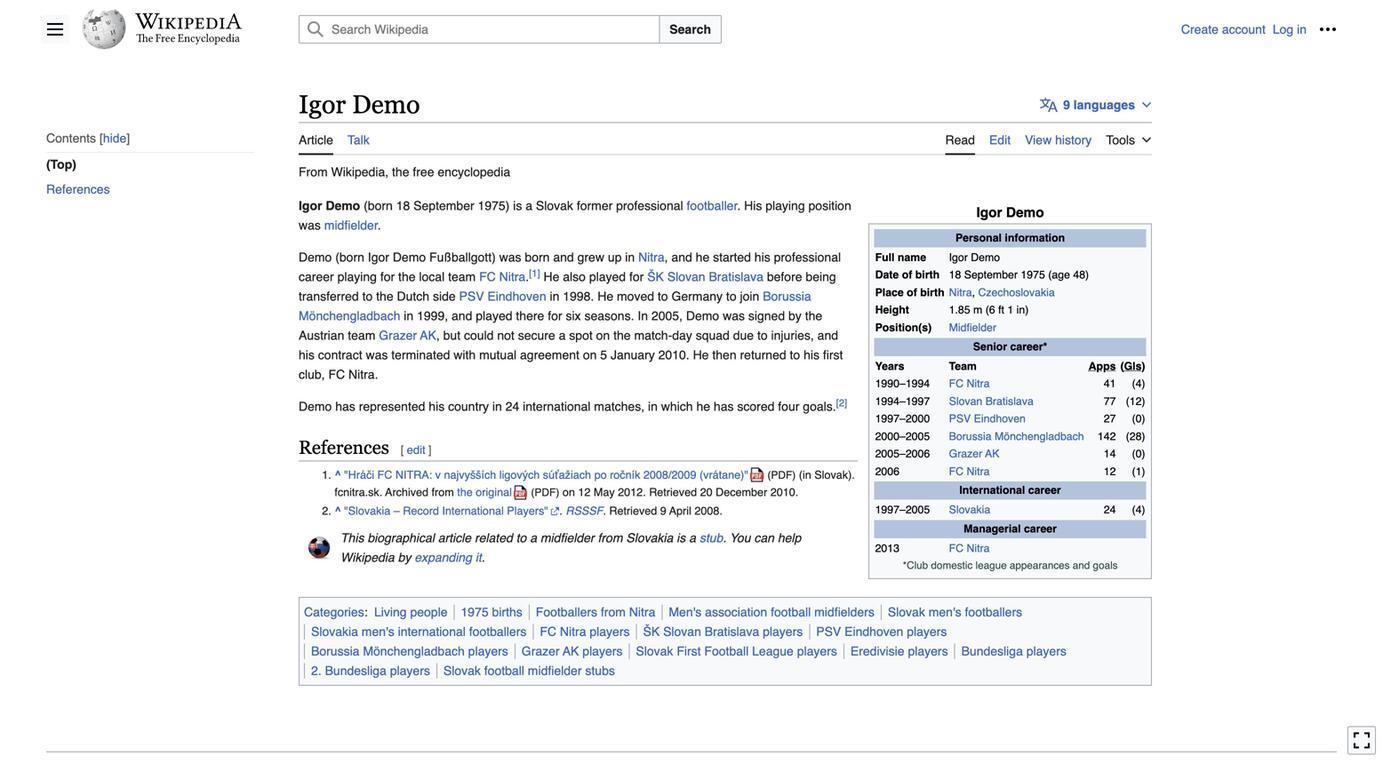 Task type: locate. For each thing, give the bounding box(es) containing it.
, up 1.85 m
[[972, 286, 975, 299]]

0 horizontal spatial men's
[[362, 625, 394, 639]]

he inside , and he started his professional career playing for the local team
[[696, 250, 710, 265]]

in
[[1297, 22, 1307, 36], [625, 250, 635, 265], [550, 289, 559, 304], [404, 309, 414, 323], [492, 400, 502, 414], [648, 400, 658, 414]]

slovak down the borussia mönchengladbach players link
[[443, 664, 481, 678]]

fc nitra players
[[540, 625, 630, 639]]

3 fc nitra from the top
[[949, 542, 990, 555]]

2 vertical spatial career
[[1024, 523, 1057, 536]]

the down najvyšších
[[457, 486, 473, 499]]

you
[[730, 531, 751, 546]]

eindhoven up there
[[488, 289, 546, 304]]

log in link
[[1273, 22, 1307, 36]]

article link
[[299, 122, 333, 155]]

the
[[392, 165, 409, 179], [398, 270, 416, 284], [376, 289, 393, 304], [805, 309, 822, 323], [613, 329, 631, 343], [457, 486, 473, 499]]

^ link for "hráči
[[335, 469, 341, 482]]

2 vertical spatial mönchengladbach
[[363, 645, 465, 659]]

fc
[[479, 270, 496, 284], [328, 368, 345, 382], [949, 377, 964, 390], [949, 465, 964, 478], [377, 469, 392, 482], [949, 542, 964, 555], [540, 625, 556, 639]]

borussia mönchengladbach players link
[[311, 645, 508, 659]]

0 vertical spatial (0)
[[1132, 413, 1145, 425]]

12 down the 14
[[1104, 465, 1116, 478]]

1 horizontal spatial team
[[448, 270, 476, 284]]

football down births
[[484, 664, 524, 678]]

0 horizontal spatial borussia
[[311, 645, 360, 659]]

psv eindhoven link up there
[[459, 289, 546, 304]]

(pdf) down "hráči fc nitra: v najvyšších ligových súťažiach po ročník 2008/2009 (vrátane)"
[[531, 487, 559, 499]]

his left first
[[804, 348, 820, 362]]

fc nitra link down team
[[949, 377, 990, 390]]

2 fc nitra from the top
[[949, 465, 990, 478]]

(0) up (1)
[[1132, 448, 1145, 461]]

moved
[[617, 289, 654, 304]]

(pdf) inside (pdf) on 12 may 2012 . retrieved 20 december 2010 .
[[531, 487, 559, 499]]

2 horizontal spatial ak
[[985, 448, 1000, 461]]

0 vertical spatial psv eindhoven link
[[459, 289, 546, 304]]

september down free
[[413, 199, 474, 213]]

mönchengladbach inside the psv eindhoven players borussia mönchengladbach players
[[363, 645, 465, 659]]

1 vertical spatial borussia mönchengladbach
[[949, 430, 1084, 443]]

1 vertical spatial psv
[[949, 413, 971, 425]]

1975
[[1021, 269, 1045, 281], [461, 605, 489, 620]]

0 horizontal spatial 9
[[660, 505, 666, 518]]

stub
[[699, 531, 723, 546]]

slovak left former
[[536, 199, 573, 213]]

šk up bundesliga players 2. bundesliga players on the bottom of the page
[[643, 625, 660, 639]]

he right which
[[696, 400, 710, 414]]

team
[[448, 270, 476, 284], [348, 329, 375, 343]]

four
[[778, 400, 799, 414]]

ak down 1999,
[[420, 329, 436, 343]]

. his playing position was
[[299, 199, 851, 233]]

0 vertical spatial mönchengladbach
[[299, 309, 400, 323]]

(born down midfielder link
[[335, 250, 364, 265]]

mutual
[[479, 348, 517, 362]]

was left midfielder link
[[299, 218, 321, 233]]

1975 births
[[461, 605, 522, 620]]

1 ^ link from the top
[[335, 469, 341, 482]]

fc nitra for 1990–1994
[[949, 377, 990, 390]]

0 vertical spatial he
[[696, 250, 710, 265]]

0 horizontal spatial psv eindhoven link
[[459, 289, 546, 304]]

slovakia link
[[949, 504, 990, 517]]

2 vertical spatial ,
[[436, 329, 440, 343]]

in right log
[[1297, 22, 1307, 36]]

1 horizontal spatial men's
[[929, 605, 961, 620]]

spot
[[569, 329, 593, 343]]

and left goals
[[1073, 560, 1090, 572]]

2 vertical spatial slovan
[[663, 625, 701, 639]]

0 vertical spatial september
[[413, 199, 474, 213]]

0 horizontal spatial eindhoven
[[488, 289, 546, 304]]

igor demo up talk link
[[299, 90, 420, 119]]

1 vertical spatial he
[[696, 400, 710, 414]]

birth for date
[[915, 269, 940, 281]]

0 vertical spatial football
[[771, 605, 811, 620]]

2 horizontal spatial slovakia
[[949, 504, 990, 517]]

date of birth
[[875, 269, 940, 281]]

1 horizontal spatial (pdf)
[[767, 469, 796, 482]]

, for , and he started his professional career playing for the local team
[[665, 250, 668, 265]]

living
[[374, 605, 407, 620]]

from down rsssf link
[[598, 531, 623, 546]]

1975 births link
[[461, 605, 522, 620]]

the up dutch
[[398, 270, 416, 284]]

nitra link up 1.85 m
[[949, 286, 972, 299]]

1 vertical spatial footballers
[[469, 625, 527, 639]]

^ link left the "hráči at the left bottom of the page
[[335, 469, 341, 482]]

slovak men's footballers link
[[888, 605, 1022, 620]]

before being transferred to the dutch side
[[299, 270, 836, 304]]

career for managerial career
[[1024, 523, 1057, 536]]

2 ^ from the top
[[335, 505, 341, 518]]

fc nitra up domestic
[[949, 542, 990, 555]]

midfielder down wikipedia,
[[324, 218, 378, 233]]

1 horizontal spatial 12
[[1104, 465, 1116, 478]]

for left six
[[548, 309, 562, 323]]

0 horizontal spatial nitra link
[[638, 250, 665, 265]]

eindhoven for psv eindhoven
[[974, 413, 1026, 425]]

1 vertical spatial ^ link
[[335, 505, 341, 518]]

slovak inside slovak men's footballers slovakia men's international footballers
[[888, 605, 925, 620]]

^ link for "slovakia
[[335, 505, 341, 518]]

on down súťažiach
[[563, 486, 575, 499]]

psv down slovan bratislava link
[[949, 413, 971, 425]]

fc up domestic
[[949, 542, 964, 555]]

psv inside the psv eindhoven players borussia mönchengladbach players
[[816, 625, 841, 639]]

1 vertical spatial 24
[[1104, 504, 1116, 517]]

igor demo up the personal information at the top right
[[976, 204, 1044, 220]]

. left his on the right top
[[738, 199, 741, 213]]

demo inside in 1999, and played there for six seasons. in 2005, demo was signed by the austrian team
[[686, 309, 719, 323]]

and inside , and he started his professional career playing for the local team
[[671, 250, 692, 265]]

0 vertical spatial (born
[[364, 199, 393, 213]]

0 vertical spatial birth
[[915, 269, 940, 281]]

league
[[752, 645, 794, 659]]

18 down the from wikipedia, the free encyclopedia
[[396, 199, 410, 213]]

footer
[[46, 752, 1337, 764]]

retrieved down 2008/2009
[[649, 486, 697, 499]]

1 horizontal spatial playing
[[766, 199, 805, 213]]

for up moved
[[629, 270, 644, 284]]

1 horizontal spatial grazer
[[522, 645, 560, 659]]

1994–1997
[[875, 395, 930, 408]]

he
[[696, 250, 710, 265], [696, 400, 710, 414]]

football
[[771, 605, 811, 620], [484, 664, 524, 678]]

0 vertical spatial nitra link
[[638, 250, 665, 265]]

9 inside igor demo element
[[660, 505, 666, 518]]

. left 'you'
[[723, 531, 726, 546]]

1 vertical spatial career
[[1028, 484, 1061, 497]]

0 vertical spatial career
[[299, 270, 334, 284]]

, for , but could not secure a spot on the match-day squad due to injuries, and his contract was terminated with mutual agreement on 5 january 2010. he then returned to his first club, fc nitra.
[[436, 329, 440, 343]]

slovak for slovak first football league players
[[636, 645, 673, 659]]

(pdf) on 12 may 2012 . retrieved 20 december 2010 .
[[531, 486, 798, 499]]

igor demo main content
[[292, 80, 1337, 708]]

eindhoven up eredivisie
[[845, 625, 903, 639]]

, inside , and he started his professional career playing for the local team
[[665, 250, 668, 265]]

1 horizontal spatial ak
[[563, 645, 579, 659]]

club,
[[299, 368, 325, 382]]

career up the managerial career
[[1028, 484, 1061, 497]]

players up eredivisie players
[[907, 625, 947, 639]]

0 horizontal spatial september
[[413, 199, 474, 213]]

men's down :
[[362, 625, 394, 639]]

77
[[1104, 395, 1116, 408]]

bundesliga right 2.
[[325, 664, 387, 678]]

international down people
[[398, 625, 466, 639]]

0 horizontal spatial references
[[46, 182, 110, 196]]

2008
[[695, 505, 719, 518]]

2 horizontal spatial psv
[[949, 413, 971, 425]]

six
[[566, 309, 581, 323]]

place of birth nitra , czechoslovakia
[[875, 286, 1055, 299]]

borussia mönchengladbach for borussia mönchengladbach link to the right
[[949, 430, 1084, 443]]

flag of slovakia image
[[301, 536, 337, 560]]

, left but
[[436, 329, 440, 343]]

fc nitra players link
[[540, 625, 630, 639]]

playing inside , and he started his professional career playing for the local team
[[337, 270, 377, 284]]

references
[[46, 182, 110, 196], [299, 437, 389, 458]]

borussia down before
[[763, 289, 811, 304]]

midfielder down grazer ak players link
[[528, 664, 582, 678]]

1 vertical spatial played
[[476, 309, 512, 323]]

1 horizontal spatial by
[[788, 309, 802, 323]]

for inside , and he started his professional career playing for the local team
[[380, 270, 395, 284]]

references inside igor demo element
[[299, 437, 389, 458]]

fc nitra link for 2013
[[949, 542, 990, 555]]

12 up rsssf
[[578, 486, 591, 499]]

he for 1998.
[[598, 289, 613, 304]]

footballers
[[536, 605, 597, 620]]

1 (0) from the top
[[1132, 413, 1145, 425]]

1 ^ from the top
[[335, 469, 341, 482]]

ak down psv eindhoven
[[985, 448, 1000, 461]]

and inside , but could not secure a spot on the match-day squad due to injuries, and his contract was terminated with mutual agreement on 5 january 2010. he then returned to his first club, fc nitra.
[[817, 329, 838, 343]]

24 up goals
[[1104, 504, 1116, 517]]

0 vertical spatial borussia mönchengladbach
[[299, 289, 811, 323]]

career for international career
[[1028, 484, 1061, 497]]

nitra up the psv eindhoven players borussia mönchengladbach players on the bottom of page
[[629, 605, 655, 620]]

professional right former
[[616, 199, 683, 213]]

returned
[[740, 348, 786, 362]]

1 vertical spatial borussia
[[949, 430, 992, 443]]

career up transferred
[[299, 270, 334, 284]]

international
[[959, 484, 1025, 497], [442, 505, 504, 518]]

^ for "hráči fc nitra: v najvyšších ligových súťažiach po ročník 2008/2009 (vrátane)"
[[335, 469, 341, 482]]

2 vertical spatial fc nitra
[[949, 542, 990, 555]]

^ left the "hráči at the left bottom of the page
[[335, 469, 341, 482]]

log
[[1273, 22, 1294, 36]]

2 vertical spatial he
[[693, 348, 709, 362]]

and up šk slovan bratislava link
[[671, 250, 692, 265]]

0 vertical spatial borussia mönchengladbach link
[[299, 289, 811, 323]]

psv down midfielders
[[816, 625, 841, 639]]

. inside . you can help wikipedia by
[[723, 531, 726, 546]]

by inside . you can help wikipedia by
[[398, 551, 411, 565]]

0 horizontal spatial grazer ak
[[379, 329, 436, 343]]

team down fußballgott)
[[448, 270, 476, 284]]

fc nitra link up domestic
[[949, 542, 990, 555]]

0 vertical spatial slovakia
[[949, 504, 990, 517]]

1 horizontal spatial borussia
[[763, 289, 811, 304]]

nitra left [1]
[[499, 270, 526, 284]]

career
[[299, 270, 334, 284], [1028, 484, 1061, 497], [1024, 523, 1057, 536]]

midfielder down rsssf link
[[540, 531, 594, 546]]

0 horizontal spatial (pdf)
[[531, 487, 559, 499]]

0 horizontal spatial borussia mönchengladbach
[[299, 289, 811, 323]]

men's
[[929, 605, 961, 620], [362, 625, 394, 639]]

(4) for 41
[[1132, 377, 1145, 390]]

igor down midfielder .
[[368, 250, 389, 265]]

played up psv eindhoven in 1998. he moved to germany to join in the top of the page
[[589, 270, 626, 284]]

log in and more options image
[[1319, 20, 1337, 38]]

ročník
[[610, 469, 640, 482]]

agreement
[[520, 348, 579, 362]]

igor demo down personal
[[949, 251, 1000, 264]]

from up the psv eindhoven players borussia mönchengladbach players on the bottom of page
[[601, 605, 626, 620]]

view history link
[[1025, 122, 1092, 153]]

grazer ak link
[[379, 329, 436, 343], [949, 448, 1000, 461]]

0 vertical spatial by
[[788, 309, 802, 323]]

0 horizontal spatial 24
[[505, 400, 519, 414]]

24 inside the demo has represented his country in 24 international matches, in which he has scored four goals. [2]
[[505, 400, 519, 414]]

1 vertical spatial midfielder
[[540, 531, 594, 546]]

, up šk slovan bratislava link
[[665, 250, 668, 265]]

slovan bratislava
[[949, 395, 1034, 408]]

slovan inside fc nitra . [1] he also played for šk slovan bratislava
[[667, 270, 705, 284]]

0 vertical spatial international
[[959, 484, 1025, 497]]

history
[[1055, 133, 1092, 147]]

1 vertical spatial psv eindhoven link
[[949, 413, 1026, 425]]

0 horizontal spatial slovakia
[[311, 625, 358, 639]]

slovak for slovak football midfielder stubs
[[443, 664, 481, 678]]

1 fc nitra from the top
[[949, 377, 990, 390]]

austrian
[[299, 329, 344, 343]]

demo down personal
[[971, 251, 1000, 264]]

international
[[523, 400, 591, 414], [398, 625, 466, 639]]

men's
[[669, 605, 702, 620]]

"hráči
[[344, 469, 374, 482]]

(pdf) for (pdf) on 12 may 2012 . retrieved 20 december 2010 .
[[531, 487, 559, 499]]

wikipedia,
[[331, 165, 389, 179]]

(
[[1120, 360, 1124, 373]]

2 horizontal spatial borussia
[[949, 430, 992, 443]]

of down name
[[902, 269, 912, 281]]

[
[[401, 444, 404, 457]]

has down nitra.
[[335, 400, 355, 414]]

2 ^ link from the top
[[335, 505, 341, 518]]

personal tools navigation
[[1181, 15, 1342, 44]]

0 horizontal spatial professional
[[616, 199, 683, 213]]

2 vertical spatial igor demo
[[949, 251, 1000, 264]]

1 vertical spatial september
[[964, 269, 1018, 281]]

igor up personal
[[976, 204, 1002, 220]]

match-
[[634, 329, 672, 343]]

(born
[[364, 199, 393, 213], [335, 250, 364, 265]]

played inside in 1999, and played there for six seasons. in 2005, demo was signed by the austrian team
[[476, 309, 512, 323]]

grew
[[577, 250, 604, 265]]

0 vertical spatial 12
[[1104, 465, 1116, 478]]

birth for place
[[920, 286, 945, 299]]

by up injuries,
[[788, 309, 802, 323]]

1 vertical spatial ^
[[335, 505, 341, 518]]

football
[[704, 645, 749, 659]]

"slovakia
[[344, 505, 390, 518]]

(top)
[[46, 157, 76, 171]]

footballer
[[687, 199, 738, 213]]

2010.
[[658, 348, 690, 362]]

(0)
[[1132, 413, 1145, 425], [1132, 448, 1145, 461]]

1 vertical spatial (born
[[335, 250, 364, 265]]

0 horizontal spatial ,
[[436, 329, 440, 343]]

by down biographical
[[398, 551, 411, 565]]

career up appearances
[[1024, 523, 1057, 536]]

1 horizontal spatial nitra link
[[949, 286, 972, 299]]

contents hide
[[46, 131, 126, 145]]

footballers up bundesliga players link
[[965, 605, 1022, 620]]

^ link
[[335, 469, 341, 482], [335, 505, 341, 518]]

1 vertical spatial grazer
[[949, 448, 982, 461]]

stub link
[[699, 531, 723, 546]]

0 vertical spatial grazer ak
[[379, 329, 436, 343]]

playing
[[766, 199, 805, 213], [337, 270, 377, 284]]

. inside . his playing position was
[[738, 199, 741, 213]]

he right [1] link
[[544, 270, 559, 284]]

9 right language progressive icon
[[1063, 98, 1070, 112]]

of for date
[[902, 269, 912, 281]]

1 horizontal spatial slovakia
[[626, 531, 673, 546]]

fc nitra for 2006
[[949, 465, 990, 478]]

. left rsssf link
[[559, 505, 563, 518]]

0 vertical spatial playing
[[766, 199, 805, 213]]

international inside slovak men's footballers slovakia men's international footballers
[[398, 625, 466, 639]]

0 horizontal spatial is
[[513, 199, 522, 213]]

has left scored
[[714, 400, 734, 414]]

fc right the "hráči at the left bottom of the page
[[377, 469, 392, 482]]

a
[[526, 199, 532, 213], [559, 329, 566, 343], [530, 531, 537, 546], [689, 531, 696, 546]]

from inside (in slovak). fcnitra.sk. archived from
[[432, 486, 454, 499]]

expanding
[[414, 551, 472, 565]]

demo up local
[[393, 250, 426, 265]]

slovak
[[536, 199, 573, 213], [888, 605, 925, 620], [636, 645, 673, 659], [443, 664, 481, 678]]

^ down fcnitra.sk.
[[335, 505, 341, 518]]

has
[[335, 400, 355, 414], [714, 400, 734, 414]]

, inside , but could not secure a spot on the match-day squad due to injuries, and his contract was terminated with mutual agreement on 5 january 2010. he then returned to his first club, fc nitra.
[[436, 329, 440, 343]]

1 horizontal spatial grazer ak link
[[949, 448, 1000, 461]]

played inside fc nitra . [1] he also played for šk slovan bratislava
[[589, 270, 626, 284]]

a left spot in the left of the page
[[559, 329, 566, 343]]

1 horizontal spatial eindhoven
[[845, 625, 903, 639]]

1 horizontal spatial football
[[771, 605, 811, 620]]

0 vertical spatial 1975
[[1021, 269, 1045, 281]]

is down 'april'
[[677, 531, 686, 546]]

0 horizontal spatial bundesliga
[[325, 664, 387, 678]]

from
[[432, 486, 454, 499], [598, 531, 623, 546], [601, 605, 626, 620]]

to inside before being transferred to the dutch side
[[362, 289, 373, 304]]

bratislava inside fc nitra . [1] he also played for šk slovan bratislava
[[709, 270, 763, 284]]

^ link down fcnitra.sk.
[[335, 505, 341, 518]]

2 (0) from the top
[[1132, 448, 1145, 461]]

2 (4) from the top
[[1132, 504, 1145, 517]]

. down born
[[526, 270, 529, 284]]

also
[[563, 270, 586, 284]]

he down squad
[[693, 348, 709, 362]]

but
[[443, 329, 461, 343]]

1 vertical spatial of
[[907, 286, 917, 299]]

1 vertical spatial international
[[398, 625, 466, 639]]

0 horizontal spatial team
[[348, 329, 375, 343]]

international career
[[959, 484, 1061, 497]]

1 vertical spatial he
[[598, 289, 613, 304]]

played up not
[[476, 309, 512, 323]]

eindhoven for psv eindhoven in 1998. he moved to germany to join
[[488, 289, 546, 304]]

is
[[513, 199, 522, 213], [677, 531, 686, 546]]

1 vertical spatial (4)
[[1132, 504, 1145, 517]]

terminated
[[391, 348, 450, 362]]

he inside fc nitra . [1] he also played for šk slovan bratislava
[[544, 270, 559, 284]]

of
[[902, 269, 912, 281], [907, 286, 917, 299]]

was inside . his playing position was
[[299, 218, 321, 233]]

1 vertical spatial eindhoven
[[974, 413, 1026, 425]]

2010
[[770, 486, 795, 499]]

footballers from nitra
[[536, 605, 655, 620]]

slovak men's footballers slovakia men's international footballers
[[311, 605, 1022, 639]]

eindhoven inside the psv eindhoven players borussia mönchengladbach players
[[845, 625, 903, 639]]

playing inside . his playing position was
[[766, 199, 805, 213]]

1 vertical spatial professional
[[774, 250, 841, 265]]

he inside the demo has represented his country in 24 international matches, in which he has scored four goals. [2]
[[696, 400, 710, 414]]

birth down date of birth
[[920, 286, 945, 299]]

:
[[364, 605, 368, 620]]

article
[[299, 133, 333, 147]]

psv eindhoven link down slovan bratislava in the bottom right of the page
[[949, 413, 1026, 425]]

1 vertical spatial slovan
[[949, 395, 982, 408]]

2 horizontal spatial ,
[[972, 286, 975, 299]]

psv for psv eindhoven
[[949, 413, 971, 425]]

^
[[335, 469, 341, 482], [335, 505, 341, 518]]

1 (4) from the top
[[1132, 377, 1145, 390]]

^ for "slovakia – record international players"
[[335, 505, 341, 518]]

references down (top)
[[46, 182, 110, 196]]

grazer ak link up terminated
[[379, 329, 436, 343]]

*club domestic league appearances and goals
[[903, 560, 1118, 572]]

nitra up international career
[[967, 465, 990, 478]]

professional inside , and he started his professional career playing for the local team
[[774, 250, 841, 265]]



Task type: vqa. For each thing, say whether or not it's contained in the screenshot.
be to the right
no



Task type: describe. For each thing, give the bounding box(es) containing it.
2 has from the left
[[714, 400, 734, 414]]

. down december on the right
[[719, 505, 723, 518]]

language progressive image
[[1040, 96, 1058, 114]]

fc inside the "hráči fc nitra: v najvyšších ligových súťažiach po ročník 2008/2009 (vrátane)" link
[[377, 469, 392, 482]]

Search search field
[[277, 15, 1181, 44]]

fullscreen image
[[1353, 732, 1371, 750]]

transferred
[[299, 289, 359, 304]]

1975)
[[478, 199, 510, 213]]

wikipedia image
[[135, 13, 242, 29]]

position
[[808, 199, 851, 213]]

1 vertical spatial is
[[677, 531, 686, 546]]

eredivisie players link
[[851, 645, 948, 659]]

[2]
[[836, 398, 847, 409]]

he inside , but could not secure a spot on the match-day squad due to injuries, and his contract was terminated with mutual agreement on 5 january 2010. he then returned to his first club, fc nitra.
[[693, 348, 709, 362]]

[ edit ]
[[401, 444, 432, 457]]

1 vertical spatial bundesliga
[[325, 664, 387, 678]]

a left stub
[[689, 531, 696, 546]]

biographical
[[367, 531, 435, 546]]

personal
[[956, 231, 1002, 244]]

igor demo element
[[299, 155, 1152, 686]]

0 vertical spatial professional
[[616, 199, 683, 213]]

2 vertical spatial grazer
[[522, 645, 560, 659]]

men's association football midfielders
[[669, 605, 875, 620]]

categories link
[[304, 605, 364, 620]]

of for place
[[907, 286, 917, 299]]

0 horizontal spatial international
[[442, 505, 504, 518]]

started
[[713, 250, 751, 265]]

šk inside fc nitra . [1] he also played for šk slovan bratislava
[[647, 270, 664, 284]]

the free encyclopedia image
[[136, 34, 240, 45]]

psv eindhoven
[[949, 413, 1026, 425]]

by inside in 1999, and played there for six seasons. in 2005, demo was signed by the austrian team
[[788, 309, 802, 323]]

1 horizontal spatial international
[[959, 484, 1025, 497]]

1 vertical spatial šk
[[643, 625, 660, 639]]

demo inside the demo has represented his country in 24 international matches, in which he has scored four goals. [2]
[[299, 400, 332, 414]]

grazer ak for the bottom grazer ak 'link'
[[949, 448, 1000, 461]]

was left born
[[499, 250, 521, 265]]

players"
[[507, 505, 548, 518]]

senior
[[973, 340, 1007, 353]]

and up also
[[553, 250, 574, 265]]

senior career*
[[973, 340, 1047, 353]]

igor up article link
[[299, 90, 346, 119]]

managerial
[[964, 523, 1021, 536]]

41
[[1104, 377, 1116, 390]]

soccer icon image
[[301, 530, 337, 566]]

"hráči fc nitra: v najvyšších ligových súťažiach po ročník 2008/2009 (vrátane)" link
[[344, 462, 764, 489]]

slovan bratislava link
[[949, 395, 1034, 408]]

0 vertical spatial midfielder
[[324, 218, 378, 233]]

fc inside fc nitra . [1] he also played for šk slovan bratislava
[[479, 270, 496, 284]]

slovakia men's international footballers link
[[311, 625, 527, 639]]

v
[[435, 469, 441, 482]]

from
[[299, 165, 328, 179]]

then
[[712, 348, 737, 362]]

Search Wikipedia search field
[[299, 15, 660, 44]]

fc nitra link down the "demo (born igor demo fußballgott) was born and grew up in nitra"
[[479, 270, 526, 284]]

psv for psv eindhoven players borussia mönchengladbach players
[[816, 625, 841, 639]]

2 horizontal spatial grazer
[[949, 448, 982, 461]]

in left '1998.'
[[550, 289, 559, 304]]

fc nitra link for 1990–1994
[[949, 377, 990, 390]]

1 vertical spatial mönchengladbach
[[995, 430, 1084, 443]]

2 vertical spatial from
[[601, 605, 626, 620]]

0 vertical spatial retrieved
[[649, 486, 697, 499]]

1 vertical spatial igor demo
[[976, 204, 1044, 220]]

. down the may
[[603, 505, 606, 518]]

. up help
[[795, 486, 798, 499]]

references link
[[46, 177, 254, 202]]

his up club,
[[299, 348, 315, 362]]

april
[[669, 505, 691, 518]]

years
[[875, 360, 904, 373]]

expanding it .
[[414, 551, 485, 565]]

not
[[497, 329, 514, 343]]

nitra up league
[[967, 542, 990, 555]]

demo up midfielder link
[[326, 199, 360, 213]]

(0) for 27
[[1132, 413, 1145, 425]]

article
[[438, 531, 471, 546]]

to right due
[[757, 329, 768, 343]]

fc nitra for 2013
[[949, 542, 990, 555]]

team
[[949, 360, 977, 373]]

the inside before being transferred to the dutch side
[[376, 289, 393, 304]]

0 vertical spatial grazer ak link
[[379, 329, 436, 343]]

a inside , but could not secure a spot on the match-day squad due to injuries, and his contract was terminated with mutual agreement on 5 january 2010. he then returned to his first club, fc nitra.
[[559, 329, 566, 343]]

1 horizontal spatial september
[[964, 269, 1018, 281]]

the inside , but could not secure a spot on the match-day squad due to injuries, and his contract was terminated with mutual agreement on 5 january 2010. he then returned to his first club, fc nitra.
[[613, 329, 631, 343]]

fc down team
[[949, 377, 964, 390]]

2 vertical spatial ak
[[563, 645, 579, 659]]

0 vertical spatial is
[[513, 199, 522, 213]]

in inside personal tools navigation
[[1297, 22, 1307, 36]]

0 horizontal spatial borussia mönchengladbach link
[[299, 289, 811, 323]]

1990–1994
[[875, 377, 930, 390]]

scored
[[737, 400, 775, 414]]

1 vertical spatial on
[[583, 348, 597, 362]]

"slovakia – record international players" link
[[344, 505, 559, 518]]

his inside the demo has represented his country in 24 international matches, in which he has scored four goals. [2]
[[429, 400, 445, 414]]

. down related
[[482, 551, 485, 565]]

search button
[[659, 15, 722, 44]]

this
[[340, 531, 364, 546]]

to down injuries,
[[790, 348, 800, 362]]

players down footballers from nitra
[[590, 625, 630, 639]]

view
[[1025, 133, 1052, 147]]

and inside in 1999, and played there for six seasons. in 2005, demo was signed by the austrian team
[[452, 309, 472, 323]]

the inside in 1999, and played there for six seasons. in 2005, demo was signed by the austrian team
[[805, 309, 822, 323]]

2 vertical spatial on
[[563, 486, 575, 499]]

to right related
[[516, 531, 527, 546]]

0 vertical spatial footballers
[[965, 605, 1022, 620]]

1 vertical spatial grazer ak link
[[949, 448, 1000, 461]]

fc inside , but could not secure a spot on the match-day squad due to injuries, and his contract was terminated with mutual agreement on 5 january 2010. he then returned to his first club, fc nitra.
[[328, 368, 345, 382]]

"hráči fc nitra: v najvyšších ligových súťažiach po ročník 2008/2009 (vrátane)"
[[344, 469, 748, 482]]

0 vertical spatial on
[[596, 329, 610, 343]]

[2] link
[[836, 398, 847, 409]]

for inside in 1999, and played there for six seasons. in 2005, demo was signed by the austrian team
[[548, 309, 562, 323]]

(pdf) for (pdf)
[[767, 469, 796, 482]]

(6 ft
[[986, 304, 1004, 317]]

(28)
[[1126, 430, 1145, 443]]

2006
[[875, 465, 900, 478]]

. inside fc nitra . [1] he also played for šk slovan bratislava
[[526, 270, 529, 284]]

was inside , but could not secure a spot on the match-day squad due to injuries, and his contract was terminated with mutual agreement on 5 january 2010. he then returned to his first club, fc nitra.
[[366, 348, 388, 362]]

1998.
[[563, 289, 594, 304]]

0 horizontal spatial ak
[[420, 329, 436, 343]]

players down the borussia mönchengladbach players link
[[390, 664, 430, 678]]

the inside , and he started his professional career playing for the local team
[[398, 270, 416, 284]]

was inside in 1999, and played there for six seasons. in 2005, demo was signed by the austrian team
[[723, 309, 745, 323]]

nitra up grazer ak players link
[[560, 625, 586, 639]]

stubs
[[585, 664, 615, 678]]

in right up
[[625, 250, 635, 265]]

ligových
[[499, 469, 540, 482]]

grazer ak for the topmost grazer ak 'link'
[[379, 329, 436, 343]]

create
[[1181, 22, 1219, 36]]

0 vertical spatial references
[[46, 182, 110, 196]]

seasons.
[[584, 309, 634, 323]]

this biographical article related to a midfielder from slovakia is a stub
[[340, 531, 723, 546]]

1 vertical spatial men's
[[362, 625, 394, 639]]

1997–2000
[[875, 413, 930, 425]]

psv eindhoven players borussia mönchengladbach players
[[311, 625, 947, 659]]

fc nitra link for 2006
[[949, 465, 990, 478]]

1 vertical spatial bratislava
[[986, 395, 1034, 408]]

can
[[754, 531, 774, 546]]

free
[[413, 165, 434, 179]]

demo up transferred
[[299, 250, 332, 265]]

up
[[608, 250, 622, 265]]

contents
[[46, 131, 96, 145]]

he for [1]
[[544, 270, 559, 284]]

demo up information at the top right of the page
[[1006, 204, 1044, 220]]

fc down 'footballers'
[[540, 625, 556, 639]]

, but could not secure a spot on the match-day squad due to injuries, and his contract was terminated with mutual agreement on 5 january 2010. he then returned to his first club, fc nitra.
[[299, 329, 843, 382]]

record
[[403, 505, 439, 518]]

1 vertical spatial ,
[[972, 286, 975, 299]]

1 vertical spatial from
[[598, 531, 623, 546]]

encyclopedia
[[438, 165, 510, 179]]

nitra up fc nitra . [1] he also played for šk slovan bratislava
[[638, 250, 665, 265]]

for inside fc nitra . [1] he also played for šk slovan bratislava
[[629, 270, 644, 284]]

a down players"
[[530, 531, 537, 546]]

footballer link
[[687, 199, 738, 213]]

27
[[1104, 413, 1116, 425]]

(in slovak). fcnitra.sk. archived from
[[335, 469, 855, 499]]

0 vertical spatial 9
[[1063, 98, 1070, 112]]

country
[[448, 400, 489, 414]]

create account link
[[1181, 22, 1266, 36]]

igor down personal
[[949, 251, 968, 264]]

, and he started his professional career playing for the local team
[[299, 250, 841, 284]]

0 vertical spatial borussia
[[763, 289, 811, 304]]

related
[[475, 531, 513, 546]]

the original link
[[457, 479, 528, 506]]

psv for psv eindhoven in 1998. he moved to germany to join
[[459, 289, 484, 304]]

the left free
[[392, 165, 409, 179]]

in inside in 1999, and played there for six seasons. in 2005, demo was signed by the austrian team
[[404, 309, 414, 323]]

to left join
[[726, 289, 737, 304]]

borussia mönchengladbach for leftmost borussia mönchengladbach link
[[299, 289, 811, 323]]

0 vertical spatial igor demo
[[299, 90, 420, 119]]

1 vertical spatial 18
[[949, 269, 961, 281]]

1 horizontal spatial borussia mönchengladbach link
[[949, 430, 1084, 443]]

matches,
[[594, 400, 645, 414]]

1 vertical spatial football
[[484, 664, 524, 678]]

1 has from the left
[[335, 400, 355, 414]]

menu image
[[46, 20, 64, 38]]

fc up "slovakia" link
[[949, 465, 964, 478]]

team inside in 1999, and played there for six seasons. in 2005, demo was signed by the austrian team
[[348, 329, 375, 343]]

players up league
[[763, 625, 803, 639]]

0 vertical spatial bundesliga
[[961, 645, 1023, 659]]

1 horizontal spatial psv eindhoven link
[[949, 413, 1026, 425]]

bundesliga players link
[[961, 645, 1067, 659]]

1 in)
[[1007, 304, 1029, 317]]

international inside the demo has represented his country in 24 international matches, in which he has scored four goals. [2]
[[523, 400, 591, 414]]

in left which
[[648, 400, 658, 414]]

players up stubs
[[582, 645, 623, 659]]

1 vertical spatial 12
[[578, 486, 591, 499]]

(4) for 24
[[1132, 504, 1145, 517]]

1 vertical spatial 1975
[[461, 605, 489, 620]]

gls
[[1124, 360, 1142, 373]]

his inside , and he started his professional career playing for the local team
[[754, 250, 770, 265]]

a right 1975)
[[526, 199, 532, 213]]

with
[[454, 348, 476, 362]]

categories :
[[304, 605, 371, 620]]

in right the country
[[492, 400, 502, 414]]

players right league
[[797, 645, 837, 659]]

slovak for slovak men's footballers slovakia men's international footballers
[[888, 605, 925, 620]]

nitra up slovan bratislava link
[[967, 377, 990, 390]]

9 languages
[[1063, 98, 1135, 112]]

to up 2005, on the left top of the page
[[658, 289, 668, 304]]

players down 1975 births link
[[468, 645, 508, 659]]

1 vertical spatial nitra link
[[949, 286, 972, 299]]

demo (born igor demo fußballgott) was born and grew up in nitra
[[299, 250, 665, 265]]

1 vertical spatial retrieved
[[609, 505, 657, 518]]

nitra inside fc nitra . [1] he also played for šk slovan bratislava
[[499, 270, 526, 284]]

2 vertical spatial bratislava
[[705, 625, 759, 639]]

. down wikipedia,
[[378, 218, 381, 233]]

players down slovak men's footballers link
[[908, 645, 948, 659]]

igor down from
[[299, 199, 322, 213]]

2 vertical spatial midfielder
[[528, 664, 582, 678]]

0 vertical spatial 18
[[396, 199, 410, 213]]

slovakia inside slovak men's footballers slovakia men's international footballers
[[311, 625, 358, 639]]

players down appearances
[[1026, 645, 1067, 659]]

personal information
[[956, 231, 1065, 244]]

in 1999, and played there for six seasons. in 2005, demo was signed by the austrian team
[[299, 309, 822, 343]]

0 horizontal spatial footballers
[[469, 625, 527, 639]]

0 vertical spatial grazer
[[379, 329, 417, 343]]

demo up talk link
[[352, 90, 420, 119]]

nitra.
[[348, 368, 378, 382]]

career inside , and he started his professional career playing for the local team
[[299, 270, 334, 284]]

first
[[823, 348, 843, 362]]

14
[[1104, 448, 1116, 461]]

1 horizontal spatial 24
[[1104, 504, 1116, 517]]

psv eindhoven in 1998. he moved to germany to join
[[459, 289, 763, 304]]

1999,
[[417, 309, 448, 323]]

nitra up 1.85 m
[[949, 286, 972, 299]]

borussia inside the psv eindhoven players borussia mönchengladbach players
[[311, 645, 360, 659]]

. up . rsssf . retrieved 9 april 2008 .
[[643, 486, 646, 499]]

germany
[[672, 289, 723, 304]]

contract
[[318, 348, 362, 362]]

eindhoven for psv eindhoven players borussia mönchengladbach players
[[845, 625, 903, 639]]

position(s)
[[875, 321, 932, 334]]

(0) for 14
[[1132, 448, 1145, 461]]

team inside , and he started his professional career playing for the local team
[[448, 270, 476, 284]]

full name
[[875, 251, 926, 264]]



